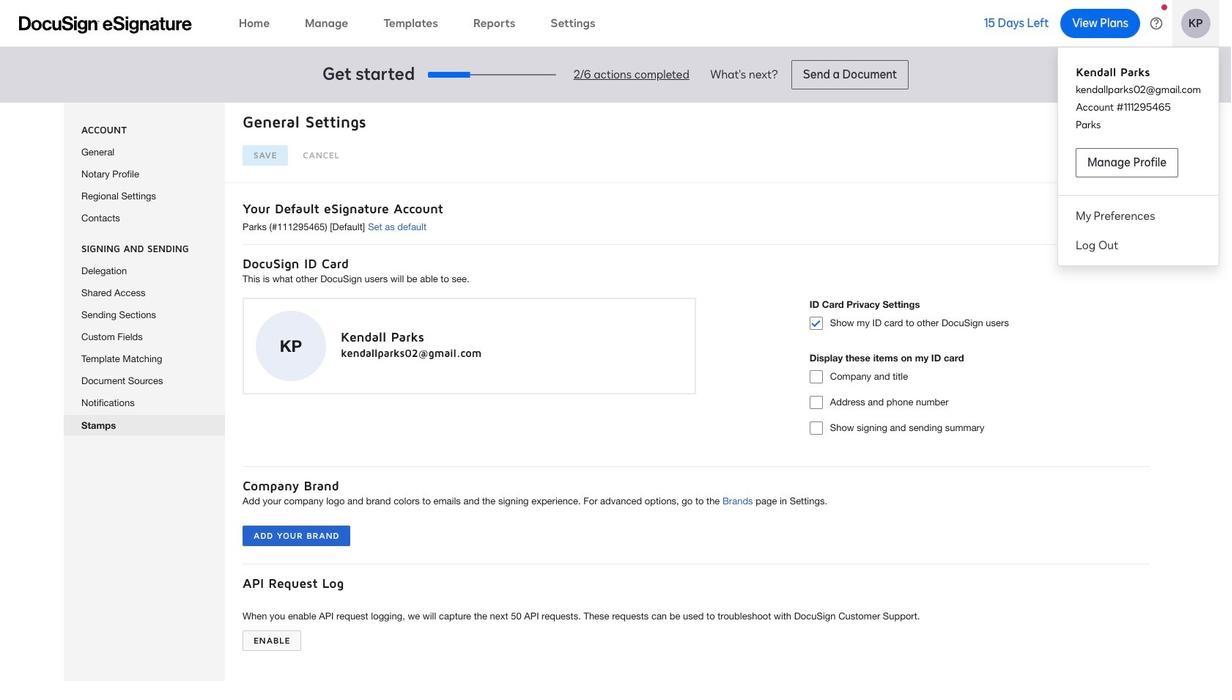 Task type: vqa. For each thing, say whether or not it's contained in the screenshot.
Use Cool image
no



Task type: describe. For each thing, give the bounding box(es) containing it.
upload or change your profile image image
[[280, 334, 302, 358]]



Task type: locate. For each thing, give the bounding box(es) containing it.
account navigation element
[[1059, 52, 1219, 260]]

docusign esignature image
[[19, 16, 192, 33]]



